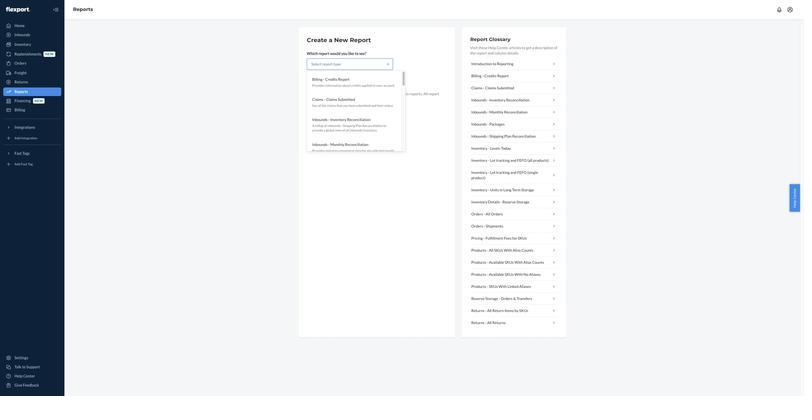 Task type: describe. For each thing, give the bounding box(es) containing it.
- for inbounds - shipping plan reconciliation
[[488, 134, 489, 139]]

- for orders - shipments
[[484, 224, 486, 229]]

orders for orders
[[15, 61, 26, 66]]

products for products - skus with linked aliases
[[472, 285, 487, 289]]

today
[[502, 146, 511, 151]]

for inside it may take up to 2 hours for new information to be reflected in reports. all report time fields are in universal time (utc).
[[348, 92, 353, 96]]

credits for billing - credits report provides information about credits applied to your account
[[326, 77, 338, 82]]

feedback
[[23, 384, 39, 388]]

introduction to reporting
[[472, 62, 514, 66]]

inventory - lot tracking and fefo (all products)
[[472, 158, 549, 163]]

- for inbounds - monthly reconciliation
[[488, 110, 489, 115]]

inventory for inventory - lot tracking and fefo (all products)
[[472, 158, 488, 163]]

skus down pricing - fulfillment fees for skus
[[495, 248, 504, 253]]

orders up shipments
[[491, 212, 503, 217]]

settings
[[15, 356, 28, 361]]

introduction
[[472, 62, 493, 66]]

- for inventory - lot tracking and fefo (all products)
[[489, 158, 490, 163]]

it
[[307, 92, 310, 96]]

1 horizontal spatial reports link
[[73, 6, 93, 12]]

0 vertical spatial in
[[406, 92, 409, 96]]

skus down products - available skus with alias counts
[[505, 273, 514, 277]]

for inside button
[[513, 236, 518, 241]]

skus up products - available skus with no aliases
[[505, 260, 514, 265]]

report for select report type
[[322, 62, 333, 66]]

with for products - all skus with alias counts
[[504, 248, 513, 253]]

create for create a new report
[[307, 37, 327, 44]]

product)
[[472, 176, 486, 180]]

a
[[312, 124, 315, 128]]

and inside inventory - lot tracking and fefo (all products) button
[[511, 158, 517, 163]]

add for add integration
[[15, 136, 20, 140]]

inbounds link
[[3, 31, 61, 39]]

available for products - available skus with alias counts
[[489, 260, 505, 265]]

- for products - skus with linked aliases
[[487, 285, 489, 289]]

claims - claims submitted
[[472, 86, 515, 90]]

returns - all returns button
[[471, 317, 558, 329]]

orders - shipments button
[[471, 221, 558, 233]]

all for products - all skus with alias counts
[[489, 248, 494, 253]]

selected
[[373, 149, 385, 153]]

1 vertical spatial of
[[324, 124, 327, 128]]

month
[[385, 149, 394, 153]]

tracking for (single
[[497, 170, 510, 175]]

to right like on the left top of the page
[[355, 51, 359, 56]]

returns - all return items by skus button
[[471, 305, 558, 317]]

reporting
[[497, 62, 514, 66]]

universal
[[335, 97, 350, 102]]

pricing - fulfillment fees for skus button
[[471, 233, 558, 245]]

to inside visit these help center articles to get a description of the report and column details.
[[522, 45, 526, 50]]

these
[[479, 45, 488, 50]]

- right the details
[[501, 200, 502, 205]]

pricing - fulfillment fees for skus
[[472, 236, 527, 241]]

skus down "orders - shipments" button
[[518, 236, 527, 241]]

billing - credits report provides information about credits applied to your account
[[312, 77, 395, 88]]

submitted for claims - claims submitted see all the claims that you have submitted and their status
[[338, 97, 355, 102]]

0 horizontal spatial reserve
[[472, 297, 485, 301]]

inbounds for inbounds - shipping plan reconciliation
[[472, 134, 487, 139]]

status
[[385, 104, 393, 108]]

a inside visit these help center articles to get a description of the report and column details.
[[533, 45, 535, 50]]

inventory for inventory - levels today
[[472, 146, 488, 151]]

reflected
[[391, 92, 405, 96]]

long
[[504, 188, 512, 192]]

support
[[26, 365, 40, 370]]

- for inbounds - packages
[[488, 122, 489, 127]]

time
[[351, 97, 359, 102]]

credits for billing - credits report
[[485, 74, 497, 78]]

counts for products - all skus with alias counts
[[522, 248, 534, 253]]

details.
[[508, 51, 520, 55]]

claims
[[327, 104, 336, 108]]

return
[[493, 309, 504, 313]]

orders for orders - all orders
[[472, 212, 483, 217]]

inbounds for inbounds - packages
[[472, 122, 487, 127]]

inbounds - monthly reconciliation provides inventory movement data for any selected month
[[312, 142, 394, 153]]

linked
[[508, 285, 519, 289]]

to inside button
[[493, 62, 497, 66]]

fast tags button
[[3, 149, 61, 158]]

close navigation image
[[53, 6, 59, 13]]

levels
[[491, 146, 501, 151]]

inbounds for inbounds - inventory reconciliation a rollup of inbounds - shipping plan reconciliation to provide a global view of all inbounds inventory
[[312, 118, 328, 122]]

fees
[[504, 236, 512, 241]]

claims - claims submitted button
[[471, 82, 558, 94]]

report for create a new report
[[350, 37, 371, 44]]

shipping inside inbounds - shipping plan reconciliation button
[[490, 134, 504, 139]]

reports.
[[410, 92, 423, 96]]

returns - all returns
[[472, 321, 506, 326]]

of inside visit these help center articles to get a description of the report and column details.
[[555, 45, 558, 50]]

orders - all orders button
[[471, 209, 558, 221]]

0 horizontal spatial help center
[[15, 374, 35, 379]]

products - skus with linked aliases
[[472, 285, 531, 289]]

- for inbounds - monthly reconciliation provides inventory movement data for any selected month
[[329, 142, 330, 147]]

and inside inventory - lot tracking and fefo (single product)
[[511, 170, 517, 175]]

your
[[377, 84, 383, 88]]

orders link
[[3, 59, 61, 68]]

freight link
[[3, 69, 61, 77]]

- for inventory - units in long term storage
[[489, 188, 490, 192]]

2 vertical spatial of
[[343, 129, 345, 133]]

inbounds
[[350, 129, 363, 133]]

add for add fast tag
[[15, 162, 20, 167]]

inventory - units in long term storage
[[472, 188, 534, 192]]

inbounds - packages button
[[471, 119, 558, 131]]

fields
[[315, 97, 324, 102]]

visit
[[471, 45, 478, 50]]

0 horizontal spatial in
[[331, 97, 334, 102]]

billing - credits report
[[472, 74, 509, 78]]

any
[[367, 149, 372, 153]]

lot for inventory - lot tracking and fefo (all products)
[[491, 158, 496, 163]]

their
[[377, 104, 384, 108]]

items
[[505, 309, 514, 313]]

0 horizontal spatial help
[[15, 374, 23, 379]]

like
[[349, 51, 355, 56]]

report for billing - credits report
[[498, 74, 509, 78]]

packages
[[490, 122, 505, 127]]

by
[[515, 309, 519, 313]]

monthly for inbounds - monthly reconciliation provides inventory movement data for any selected month
[[331, 142, 345, 147]]

reserve storage - orders & transfers
[[472, 297, 533, 301]]

returns for returns
[[15, 80, 28, 84]]

new inside it may take up to 2 hours for new information to be reflected in reports. all report time fields are in universal time (utc).
[[354, 92, 361, 96]]

- for products - available skus with no aliases
[[487, 273, 489, 277]]

fulfillment
[[486, 236, 504, 241]]

and inside visit these help center articles to get a description of the report and column details.
[[488, 51, 494, 55]]

be
[[386, 92, 390, 96]]

0 horizontal spatial reports
[[15, 90, 28, 94]]

integration
[[21, 136, 37, 140]]

give feedback
[[15, 384, 39, 388]]

provides for billing
[[312, 84, 325, 88]]

2
[[335, 92, 337, 96]]

get
[[527, 45, 532, 50]]

products for products - available skus with no aliases
[[472, 273, 487, 277]]

data
[[355, 149, 362, 153]]

- for inbounds - inventory reconciliation
[[488, 98, 489, 102]]

with inside button
[[499, 285, 507, 289]]

articles
[[510, 45, 522, 50]]

(utc).
[[360, 97, 371, 102]]

reconciliation for inbounds - monthly reconciliation provides inventory movement data for any selected month
[[345, 142, 369, 147]]

to inside button
[[22, 365, 26, 370]]

units
[[491, 188, 499, 192]]

billing - credits report button
[[471, 70, 558, 82]]

in inside button
[[500, 188, 503, 192]]

column
[[495, 51, 507, 55]]

you inside 'claims - claims submitted see all the claims that you have submitted and their status'
[[343, 104, 349, 108]]

and inside 'claims - claims submitted see all the claims that you have submitted and their status'
[[371, 104, 377, 108]]

monthly for inbounds - monthly reconciliation
[[490, 110, 504, 115]]

orders left '&' at right
[[501, 297, 513, 301]]

see
[[312, 104, 318, 108]]

- for billing - credits report
[[483, 74, 484, 78]]

products for products - available skus with alias counts
[[472, 260, 487, 265]]

- for inventory - levels today
[[489, 146, 490, 151]]

to inside the "billing - credits report provides information about credits applied to your account"
[[373, 84, 376, 88]]

tag
[[28, 162, 33, 167]]

that
[[337, 104, 343, 108]]

inbounds for inbounds - monthly reconciliation provides inventory movement data for any selected month
[[312, 142, 328, 147]]

skus right by
[[520, 309, 529, 313]]

with for products - available skus with no aliases
[[515, 273, 523, 277]]



Task type: vqa. For each thing, say whether or not it's contained in the screenshot.
Orders LINK
yes



Task type: locate. For each thing, give the bounding box(es) containing it.
lot down inventory - levels today
[[491, 158, 496, 163]]

- for products - all skus with alias counts
[[487, 248, 489, 253]]

all for returns - all returns
[[488, 321, 492, 326]]

reserve
[[503, 200, 516, 205], [472, 297, 485, 301]]

provides up the take
[[312, 84, 325, 88]]

inbounds for inbounds - inventory reconciliation
[[472, 98, 487, 102]]

2 lot from the top
[[491, 170, 496, 175]]

1 products from the top
[[472, 248, 487, 253]]

all left return
[[488, 309, 492, 313]]

0 vertical spatial a
[[329, 37, 333, 44]]

tags
[[22, 151, 30, 156]]

2 vertical spatial storage
[[486, 297, 499, 301]]

fast inside dropdown button
[[15, 151, 22, 156]]

reserve storage - orders & transfers button
[[471, 293, 558, 305]]

2 vertical spatial a
[[324, 129, 326, 133]]

inventory - lot tracking and fefo (single product)
[[472, 170, 539, 180]]

for up time
[[348, 92, 353, 96]]

monthly
[[490, 110, 504, 115], [331, 142, 345, 147]]

submitted inside button
[[498, 86, 515, 90]]

- for inventory - lot tracking and fefo (single product)
[[489, 170, 490, 175]]

products - available skus with alias counts button
[[471, 257, 558, 269]]

inbounds inside 'link'
[[15, 33, 30, 37]]

information
[[326, 84, 342, 88], [361, 92, 381, 96]]

provides
[[312, 84, 325, 88], [312, 149, 325, 153]]

1 horizontal spatial monthly
[[490, 110, 504, 115]]

monthly inside inbounds - monthly reconciliation button
[[490, 110, 504, 115]]

tracking inside inventory - lot tracking and fefo (single product)
[[497, 170, 510, 175]]

type
[[334, 62, 341, 66]]

2 available from the top
[[489, 273, 505, 277]]

- for returns - all returns
[[486, 321, 487, 326]]

inventory up replenishments
[[15, 42, 31, 47]]

new for replenishments
[[45, 52, 54, 56]]

movement
[[340, 149, 355, 153]]

- down global
[[329, 142, 330, 147]]

1 vertical spatial counts
[[533, 260, 545, 265]]

fast left tags
[[15, 151, 22, 156]]

to down "status"
[[384, 124, 387, 128]]

available down 'products - all skus with alias counts'
[[489, 260, 505, 265]]

alias for products - all skus with alias counts
[[513, 248, 521, 253]]

center inside button
[[793, 189, 798, 200]]

- left return
[[486, 309, 487, 313]]

1 vertical spatial storage
[[517, 200, 530, 205]]

take
[[318, 92, 325, 96]]

all down returns - all return items by skus
[[488, 321, 492, 326]]

0 vertical spatial tracking
[[497, 158, 510, 163]]

visit these help center articles to get a description of the report and column details.
[[471, 45, 558, 55]]

0 vertical spatial inventory
[[364, 129, 377, 133]]

all for returns - all return items by skus
[[488, 309, 492, 313]]

0 vertical spatial alias
[[513, 248, 521, 253]]

2 provides from the top
[[312, 149, 325, 153]]

0 horizontal spatial plan
[[356, 124, 362, 128]]

inventory left the levels
[[472, 146, 488, 151]]

products inside button
[[472, 285, 487, 289]]

0 vertical spatial reports
[[73, 6, 93, 12]]

to left 2
[[331, 92, 334, 96]]

orders up orders - shipments
[[472, 212, 483, 217]]

home
[[15, 23, 25, 28]]

for inside inbounds - monthly reconciliation provides inventory movement data for any selected month
[[362, 149, 366, 153]]

reconciliation for inbounds - inventory reconciliation a rollup of inbounds - shipping plan reconciliation to provide a global view of all inbounds inventory
[[347, 118, 371, 122]]

2 vertical spatial in
[[500, 188, 503, 192]]

0 vertical spatial available
[[489, 260, 505, 265]]

credits
[[485, 74, 497, 78], [326, 77, 338, 82]]

to left be
[[382, 92, 385, 96]]

create inside button
[[312, 79, 323, 84]]

- for claims - claims submitted
[[484, 86, 485, 90]]

inventory inside inventory - units in long term storage button
[[472, 188, 488, 192]]

and down inventory - lot tracking and fefo (all products) button
[[511, 170, 517, 175]]

0 vertical spatial provides
[[312, 84, 325, 88]]

claims - claims submitted see all the claims that you have submitted and their status
[[312, 97, 393, 108]]

inventory - units in long term storage button
[[471, 184, 558, 197]]

fefo for (single
[[518, 170, 527, 175]]

- left shipments
[[484, 224, 486, 229]]

2 horizontal spatial billing
[[472, 74, 482, 78]]

for left any
[[362, 149, 366, 153]]

inventory link
[[3, 40, 61, 49]]

may
[[310, 92, 317, 96]]

(all
[[528, 158, 533, 163]]

2 products from the top
[[472, 260, 487, 265]]

inbounds - shipping plan reconciliation button
[[471, 131, 558, 143]]

to right the talk
[[22, 365, 26, 370]]

and
[[488, 51, 494, 55], [371, 104, 377, 108], [511, 158, 517, 163], [511, 170, 517, 175]]

1 vertical spatial help center
[[15, 374, 35, 379]]

inbounds down home
[[15, 33, 30, 37]]

- inside "button"
[[488, 98, 489, 102]]

report inside the "billing - credits report provides information about credits applied to your account"
[[338, 77, 350, 82]]

inventory down inventory - levels today
[[472, 158, 488, 163]]

report up up
[[324, 79, 335, 84]]

1 vertical spatial plan
[[505, 134, 512, 139]]

flexport logo image
[[6, 7, 30, 12]]

all inside 'claims - claims submitted see all the claims that you have submitted and their status'
[[318, 104, 322, 108]]

alias up no
[[524, 260, 532, 265]]

report down these
[[477, 51, 487, 55]]

0 vertical spatial reports link
[[73, 6, 93, 12]]

1 vertical spatial center
[[793, 189, 798, 200]]

for right fees in the right bottom of the page
[[513, 236, 518, 241]]

0 horizontal spatial credits
[[326, 77, 338, 82]]

inventory inside inbounds - inventory reconciliation "button"
[[490, 98, 506, 102]]

information inside it may take up to 2 hours for new information to be reflected in reports. all report time fields are in universal time (utc).
[[361, 92, 381, 96]]

shipping inside inbounds - inventory reconciliation a rollup of inbounds - shipping plan reconciliation to provide a global view of all inbounds inventory
[[343, 124, 355, 128]]

1 vertical spatial the
[[322, 104, 327, 108]]

1 vertical spatial fast
[[21, 162, 27, 167]]

inventory - lot tracking and fefo (all products) button
[[471, 155, 558, 167]]

billing inside the "billing - credits report provides information about credits applied to your account"
[[312, 77, 323, 82]]

- up the take
[[324, 77, 325, 82]]

add integration
[[15, 136, 37, 140]]

credits
[[352, 84, 361, 88]]

products - skus with linked aliases button
[[471, 281, 558, 293]]

0 vertical spatial add
[[15, 136, 20, 140]]

fefo inside inventory - lot tracking and fefo (all products) button
[[518, 158, 527, 163]]

report left type at the top
[[322, 62, 333, 66]]

2 vertical spatial center
[[23, 374, 35, 379]]

information inside the "billing - credits report provides information about credits applied to your account"
[[326, 84, 342, 88]]

- up view
[[342, 124, 343, 128]]

0 vertical spatial reserve
[[503, 200, 516, 205]]

- for products - available skus with alias counts
[[487, 260, 489, 265]]

fefo for (all
[[518, 158, 527, 163]]

applied
[[362, 84, 372, 88]]

monthly inside inbounds - monthly reconciliation provides inventory movement data for any selected month
[[331, 142, 345, 147]]

monthly up packages
[[490, 110, 504, 115]]

storage down the term
[[517, 200, 530, 205]]

new
[[334, 37, 348, 44]]

open notifications image
[[777, 6, 783, 13]]

help center button
[[790, 185, 801, 212]]

2 horizontal spatial a
[[533, 45, 535, 50]]

0 horizontal spatial a
[[324, 129, 326, 133]]

create up may
[[312, 79, 323, 84]]

report for billing - credits report provides information about credits applied to your account
[[338, 77, 350, 82]]

- left units
[[489, 188, 490, 192]]

0 vertical spatial fefo
[[518, 158, 527, 163]]

4 products from the top
[[472, 285, 487, 289]]

0 horizontal spatial information
[[326, 84, 342, 88]]

all inside it may take up to 2 hours for new information to be reflected in reports. all report time fields are in universal time (utc).
[[424, 92, 428, 96]]

have
[[349, 104, 356, 108]]

replenishments
[[15, 52, 42, 56]]

products for products - all skus with alias counts
[[472, 248, 487, 253]]

1 horizontal spatial help
[[489, 45, 497, 50]]

reports link
[[73, 6, 93, 12], [3, 88, 61, 96]]

1 add from the top
[[15, 136, 20, 140]]

inventory up the inbounds - monthly reconciliation
[[490, 98, 506, 102]]

products - all skus with alias counts button
[[471, 245, 558, 257]]

2 vertical spatial for
[[513, 236, 518, 241]]

new up orders link on the top of the page
[[45, 52, 54, 56]]

aliases inside button
[[530, 273, 541, 277]]

inbounds up global
[[328, 124, 341, 128]]

1 provides from the top
[[312, 84, 325, 88]]

report inside it may take up to 2 hours for new information to be reflected in reports. all report time fields are in universal time (utc).
[[429, 92, 440, 96]]

center inside visit these help center articles to get a description of the report and column details.
[[497, 45, 509, 50]]

inbounds - inventory reconciliation a rollup of inbounds - shipping plan reconciliation to provide a global view of all inbounds inventory
[[312, 118, 387, 133]]

report for which report would you like to see?
[[319, 51, 330, 56]]

2 vertical spatial help
[[15, 374, 23, 379]]

0 vertical spatial counts
[[522, 248, 534, 253]]

products)
[[534, 158, 549, 163]]

with left no
[[515, 273, 523, 277]]

- right pricing
[[484, 236, 485, 241]]

orders for orders - shipments
[[472, 224, 483, 229]]

plan inside inbounds - inventory reconciliation a rollup of inbounds - shipping plan reconciliation to provide a global view of all inbounds inventory
[[356, 124, 362, 128]]

available for products - available skus with no aliases
[[489, 273, 505, 277]]

with for products - available skus with alias counts
[[515, 260, 523, 265]]

all down fulfillment
[[489, 248, 494, 253]]

1 vertical spatial submitted
[[338, 97, 355, 102]]

1 vertical spatial add
[[15, 162, 20, 167]]

1 vertical spatial information
[[361, 92, 381, 96]]

the inside 'claims - claims submitted see all the claims that you have submitted and their status'
[[322, 104, 327, 108]]

2 horizontal spatial help
[[793, 201, 798, 208]]

3 products from the top
[[472, 273, 487, 277]]

1 vertical spatial aliases
[[520, 285, 531, 289]]

integrations
[[15, 125, 35, 130]]

all
[[318, 104, 322, 108], [346, 129, 349, 133]]

new up time
[[354, 92, 361, 96]]

2 add from the top
[[15, 162, 20, 167]]

- inside 'claims - claims submitted see all the claims that you have submitted and their status'
[[324, 97, 326, 102]]

1 vertical spatial inventory
[[326, 149, 339, 153]]

reconciliation inside inbounds - monthly reconciliation provides inventory movement data for any selected month
[[345, 142, 369, 147]]

skus inside button
[[489, 285, 498, 289]]

lot inside inventory - lot tracking and fefo (single product)
[[491, 170, 496, 175]]

the inside visit these help center articles to get a description of the report and column details.
[[471, 51, 476, 55]]

1 vertical spatial in
[[331, 97, 334, 102]]

2 tracking from the top
[[497, 170, 510, 175]]

- left the levels
[[489, 146, 490, 151]]

counts for products - available skus with alias counts
[[533, 260, 545, 265]]

1 tracking from the top
[[497, 158, 510, 163]]

2 horizontal spatial of
[[555, 45, 558, 50]]

fefo
[[518, 158, 527, 163], [518, 170, 527, 175]]

available up products - skus with linked aliases
[[489, 273, 505, 277]]

inventory down product)
[[472, 188, 488, 192]]

1 horizontal spatial new
[[45, 52, 54, 56]]

billing for billing - credits report
[[472, 74, 482, 78]]

- down the "claims - claims submitted"
[[488, 98, 489, 102]]

in
[[406, 92, 409, 96], [331, 97, 334, 102], [500, 188, 503, 192]]

inventory for inventory details - reserve storage
[[472, 200, 488, 205]]

inbounds left packages
[[472, 122, 487, 127]]

credits down introduction to reporting
[[485, 74, 497, 78]]

billing inside button
[[472, 74, 482, 78]]

- right fields
[[324, 97, 326, 102]]

provides inside inbounds - monthly reconciliation provides inventory movement data for any selected month
[[312, 149, 325, 153]]

inbounds down inbounds - packages
[[472, 134, 487, 139]]

plan inside button
[[505, 134, 512, 139]]

lot for inventory - lot tracking and fefo (single product)
[[491, 170, 496, 175]]

skus up reserve storage - orders & transfers
[[489, 285, 498, 289]]

1 horizontal spatial for
[[362, 149, 366, 153]]

create up which
[[307, 37, 327, 44]]

help inside button
[[793, 201, 798, 208]]

- down 'products - all skus with alias counts'
[[487, 260, 489, 265]]

0 vertical spatial fast
[[15, 151, 22, 156]]

inventory inside inventory - lot tracking and fefo (all products) button
[[472, 158, 488, 163]]

inventory - levels today button
[[471, 143, 558, 155]]

0 vertical spatial you
[[342, 51, 348, 56]]

report glossary
[[471, 37, 511, 42]]

inventory - levels today
[[472, 146, 511, 151]]

help
[[489, 45, 497, 50], [793, 201, 798, 208], [15, 374, 23, 379]]

- down fulfillment
[[487, 248, 489, 253]]

inbounds inside inbounds - monthly reconciliation provides inventory movement data for any selected month
[[312, 142, 328, 147]]

0 vertical spatial center
[[497, 45, 509, 50]]

of right description
[[555, 45, 558, 50]]

0 horizontal spatial monthly
[[331, 142, 345, 147]]

0 horizontal spatial all
[[318, 104, 322, 108]]

orders up freight
[[15, 61, 26, 66]]

- up returns - all return items by skus
[[499, 297, 501, 301]]

no
[[524, 273, 529, 277]]

- for inbounds - inventory reconciliation a rollup of inbounds - shipping plan reconciliation to provide a global view of all inbounds inventory
[[329, 118, 330, 122]]

aliases right linked on the bottom right
[[520, 285, 531, 289]]

1 vertical spatial you
[[343, 104, 349, 108]]

all up orders - shipments
[[486, 212, 491, 217]]

returns for returns - all returns
[[472, 321, 485, 326]]

0 horizontal spatial the
[[322, 104, 327, 108]]

inventory inside inbounds - inventory reconciliation a rollup of inbounds - shipping plan reconciliation to provide a global view of all inbounds inventory
[[331, 118, 347, 122]]

0 horizontal spatial reports link
[[3, 88, 61, 96]]

report up see?
[[350, 37, 371, 44]]

in right are
[[331, 97, 334, 102]]

storage right the term
[[522, 188, 534, 192]]

report
[[477, 51, 487, 55], [319, 51, 330, 56], [322, 62, 333, 66], [324, 79, 335, 84], [429, 92, 440, 96]]

reserve up returns - all return items by skus
[[472, 297, 485, 301]]

- inside inbounds - monthly reconciliation provides inventory movement data for any selected month
[[329, 142, 330, 147]]

help center link
[[3, 373, 61, 381]]

financing
[[15, 99, 31, 103]]

in left long
[[500, 188, 503, 192]]

1 horizontal spatial shipping
[[490, 134, 504, 139]]

fast tags
[[15, 151, 30, 156]]

submitted up inbounds - inventory reconciliation
[[498, 86, 515, 90]]

skus
[[518, 236, 527, 241], [495, 248, 504, 253], [505, 260, 514, 265], [505, 273, 514, 277], [489, 285, 498, 289], [520, 309, 529, 313]]

create a new report
[[307, 37, 371, 44]]

- inside inventory - lot tracking and fefo (single product)
[[489, 170, 490, 175]]

in left "reports."
[[406, 92, 409, 96]]

new for financing
[[35, 99, 43, 103]]

- for claims - claims submitted see all the claims that you have submitted and their status
[[324, 97, 326, 102]]

1 vertical spatial shipping
[[490, 134, 504, 139]]

home link
[[3, 22, 61, 30]]

0 vertical spatial for
[[348, 92, 353, 96]]

1 vertical spatial fefo
[[518, 170, 527, 175]]

new
[[45, 52, 54, 56], [354, 92, 361, 96], [35, 99, 43, 103]]

create
[[307, 37, 327, 44], [312, 79, 323, 84]]

- up global
[[329, 118, 330, 122]]

0 vertical spatial submitted
[[498, 86, 515, 90]]

alias
[[513, 248, 521, 253], [524, 260, 532, 265]]

time
[[307, 97, 315, 102]]

inventory
[[15, 42, 31, 47], [490, 98, 506, 102], [331, 118, 347, 122], [472, 146, 488, 151], [472, 158, 488, 163], [472, 170, 488, 175], [472, 188, 488, 192], [472, 200, 488, 205]]

with down products - all skus with alias counts button
[[515, 260, 523, 265]]

- up "inventory - units in long term storage"
[[489, 170, 490, 175]]

0 horizontal spatial center
[[23, 374, 35, 379]]

inbounds for inbounds - monthly reconciliation
[[472, 110, 487, 115]]

reports
[[73, 6, 93, 12], [15, 90, 28, 94]]

alias for products - available skus with alias counts
[[524, 260, 532, 265]]

returns
[[15, 80, 28, 84], [472, 309, 485, 313], [472, 321, 485, 326], [493, 321, 506, 326]]

tracking down today
[[497, 158, 510, 163]]

1 horizontal spatial a
[[329, 37, 333, 44]]

all inside inbounds - inventory reconciliation a rollup of inbounds - shipping plan reconciliation to provide a global view of all inbounds inventory
[[346, 129, 349, 133]]

submitted
[[498, 86, 515, 90], [338, 97, 355, 102]]

add integration link
[[3, 134, 61, 143]]

1 vertical spatial alias
[[524, 260, 532, 265]]

give
[[15, 384, 22, 388]]

report up these
[[471, 37, 488, 42]]

1 horizontal spatial alias
[[524, 260, 532, 265]]

inbounds - monthly reconciliation
[[472, 110, 528, 115]]

inventory inside inventory link
[[15, 42, 31, 47]]

inventory for inventory - lot tracking and fefo (single product)
[[472, 170, 488, 175]]

reconciliation for inbounds - inventory reconciliation
[[507, 98, 530, 102]]

provide
[[312, 129, 323, 133]]

0 vertical spatial the
[[471, 51, 476, 55]]

which
[[307, 51, 318, 56]]

reserve down long
[[503, 200, 516, 205]]

all for orders - all orders
[[486, 212, 491, 217]]

and down inventory - levels today button
[[511, 158, 517, 163]]

2 vertical spatial new
[[35, 99, 43, 103]]

- for returns - all return items by skus
[[486, 309, 487, 313]]

inbounds - packages
[[472, 122, 505, 127]]

- for orders - all orders
[[484, 212, 486, 217]]

- down returns - all return items by skus
[[486, 321, 487, 326]]

view
[[335, 129, 342, 133]]

0 horizontal spatial new
[[35, 99, 43, 103]]

report inside visit these help center articles to get a description of the report and column details.
[[477, 51, 487, 55]]

provides inside the "billing - credits report provides information about credits applied to your account"
[[312, 84, 325, 88]]

billing for billing
[[15, 108, 25, 112]]

storage up return
[[486, 297, 499, 301]]

provides down provide
[[312, 149, 325, 153]]

0 vertical spatial all
[[318, 104, 322, 108]]

inventory inside inventory details - reserve storage button
[[472, 200, 488, 205]]

all left inbounds at the top left of the page
[[346, 129, 349, 133]]

description
[[535, 45, 554, 50]]

inventory inside inventory - levels today button
[[472, 146, 488, 151]]

0 vertical spatial create
[[307, 37, 327, 44]]

a inside inbounds - inventory reconciliation a rollup of inbounds - shipping plan reconciliation to provide a global view of all inbounds inventory
[[324, 129, 326, 133]]

1 available from the top
[[489, 260, 505, 265]]

aliases right no
[[530, 273, 541, 277]]

- up inbounds - packages
[[488, 110, 489, 115]]

help inside visit these help center articles to get a description of the report and column details.
[[489, 45, 497, 50]]

0 vertical spatial help
[[489, 45, 497, 50]]

0 horizontal spatial shipping
[[343, 124, 355, 128]]

0 horizontal spatial alias
[[513, 248, 521, 253]]

aliases inside button
[[520, 285, 531, 289]]

1 lot from the top
[[491, 158, 496, 163]]

inbounds inside "button"
[[472, 98, 487, 102]]

2 horizontal spatial center
[[793, 189, 798, 200]]

submitted inside 'claims - claims submitted see all the claims that you have submitted and their status'
[[338, 97, 355, 102]]

reconciliation inside "button"
[[507, 98, 530, 102]]

submitted for claims - claims submitted
[[498, 86, 515, 90]]

to inside inbounds - inventory reconciliation a rollup of inbounds - shipping plan reconciliation to provide a global view of all inbounds inventory
[[384, 124, 387, 128]]

orders up pricing
[[472, 224, 483, 229]]

billing link
[[3, 106, 61, 115]]

inventory inside inventory - lot tracking and fefo (single product)
[[472, 170, 488, 175]]

products - available skus with no aliases
[[472, 273, 541, 277]]

- up reserve storage - orders & transfers
[[487, 285, 489, 289]]

report right "reports."
[[429, 92, 440, 96]]

you right that
[[343, 104, 349, 108]]

the down visit
[[471, 51, 476, 55]]

credits inside the "billing - credits report provides information about credits applied to your account"
[[326, 77, 338, 82]]

1 horizontal spatial reserve
[[503, 200, 516, 205]]

1 vertical spatial provides
[[312, 149, 325, 153]]

1 vertical spatial reports
[[15, 90, 28, 94]]

glossary
[[489, 37, 511, 42]]

inventory inside inbounds - monthly reconciliation provides inventory movement data for any selected month
[[326, 149, 339, 153]]

0 vertical spatial lot
[[491, 158, 496, 163]]

1 horizontal spatial reports
[[73, 6, 93, 12]]

0 vertical spatial help center
[[793, 189, 798, 208]]

report for create report
[[324, 79, 335, 84]]

inventory for inventory - units in long term storage
[[472, 188, 488, 192]]

- down inbounds - packages
[[488, 134, 489, 139]]

inbounds for inbounds
[[15, 33, 30, 37]]

billing for billing - credits report provides information about credits applied to your account
[[312, 77, 323, 82]]

inventory details - reserve storage
[[472, 200, 530, 205]]

report inside button
[[324, 79, 335, 84]]

orders - shipments
[[472, 224, 504, 229]]

aliases
[[530, 273, 541, 277], [520, 285, 531, 289]]

1 horizontal spatial the
[[471, 51, 476, 55]]

1 vertical spatial help
[[793, 201, 798, 208]]

tracking for (all
[[497, 158, 510, 163]]

inventory right inbounds at the top left of the page
[[364, 129, 377, 133]]

returns for returns - all return items by skus
[[472, 309, 485, 313]]

0 vertical spatial storage
[[522, 188, 534, 192]]

new up billing link
[[35, 99, 43, 103]]

fefo inside inventory - lot tracking and fefo (single product)
[[518, 170, 527, 175]]

- inside the "billing - credits report provides information about credits applied to your account"
[[324, 77, 325, 82]]

(single
[[528, 170, 539, 175]]

2 horizontal spatial for
[[513, 236, 518, 241]]

1 horizontal spatial submitted
[[498, 86, 515, 90]]

1 horizontal spatial billing
[[312, 77, 323, 82]]

are
[[325, 97, 330, 102]]

report up 'about'
[[338, 77, 350, 82]]

of right rollup
[[324, 124, 327, 128]]

open account menu image
[[788, 6, 794, 13]]

orders - all orders
[[472, 212, 503, 217]]

shipments
[[486, 224, 504, 229]]

1 horizontal spatial of
[[343, 129, 345, 133]]

0 horizontal spatial for
[[348, 92, 353, 96]]

create report
[[312, 79, 335, 84]]

1 vertical spatial reports link
[[3, 88, 61, 96]]

inventory inside inbounds - inventory reconciliation a rollup of inbounds - shipping plan reconciliation to provide a global view of all inbounds inventory
[[364, 129, 377, 133]]

1 horizontal spatial in
[[406, 92, 409, 96]]

1 horizontal spatial credits
[[485, 74, 497, 78]]

- down billing - credits report
[[484, 86, 485, 90]]

all right "reports."
[[424, 92, 428, 96]]

0 vertical spatial shipping
[[343, 124, 355, 128]]

report inside button
[[498, 74, 509, 78]]

2 fefo from the top
[[518, 170, 527, 175]]

to left your
[[373, 84, 376, 88]]

inbounds up inbounds - packages
[[472, 110, 487, 115]]

inventory for inventory
[[15, 42, 31, 47]]

1 vertical spatial all
[[346, 129, 349, 133]]

credits inside button
[[485, 74, 497, 78]]

to left reporting
[[493, 62, 497, 66]]

monthly up 'movement'
[[331, 142, 345, 147]]

help center inside button
[[793, 189, 798, 208]]

1 vertical spatial a
[[533, 45, 535, 50]]

with down fees in the right bottom of the page
[[504, 248, 513, 253]]

create for create report
[[312, 79, 323, 84]]

provides for inbounds
[[312, 149, 325, 153]]

0 horizontal spatial billing
[[15, 108, 25, 112]]

alias down pricing - fulfillment fees for skus button at the right of page
[[513, 248, 521, 253]]

1 horizontal spatial plan
[[505, 134, 512, 139]]

1 vertical spatial available
[[489, 273, 505, 277]]

reconciliation for inbounds - monthly reconciliation
[[505, 110, 528, 115]]

1 horizontal spatial center
[[497, 45, 509, 50]]

lot
[[491, 158, 496, 163], [491, 170, 496, 175]]

0 vertical spatial monthly
[[490, 110, 504, 115]]

- for pricing - fulfillment fees for skus
[[484, 236, 485, 241]]

inbounds up rollup
[[312, 118, 328, 122]]

0 vertical spatial information
[[326, 84, 342, 88]]

1 fefo from the top
[[518, 158, 527, 163]]

products - all skus with alias counts
[[472, 248, 534, 253]]

credits up up
[[326, 77, 338, 82]]

0 vertical spatial aliases
[[530, 273, 541, 277]]

- for billing - credits report provides information about credits applied to your account
[[324, 77, 325, 82]]



